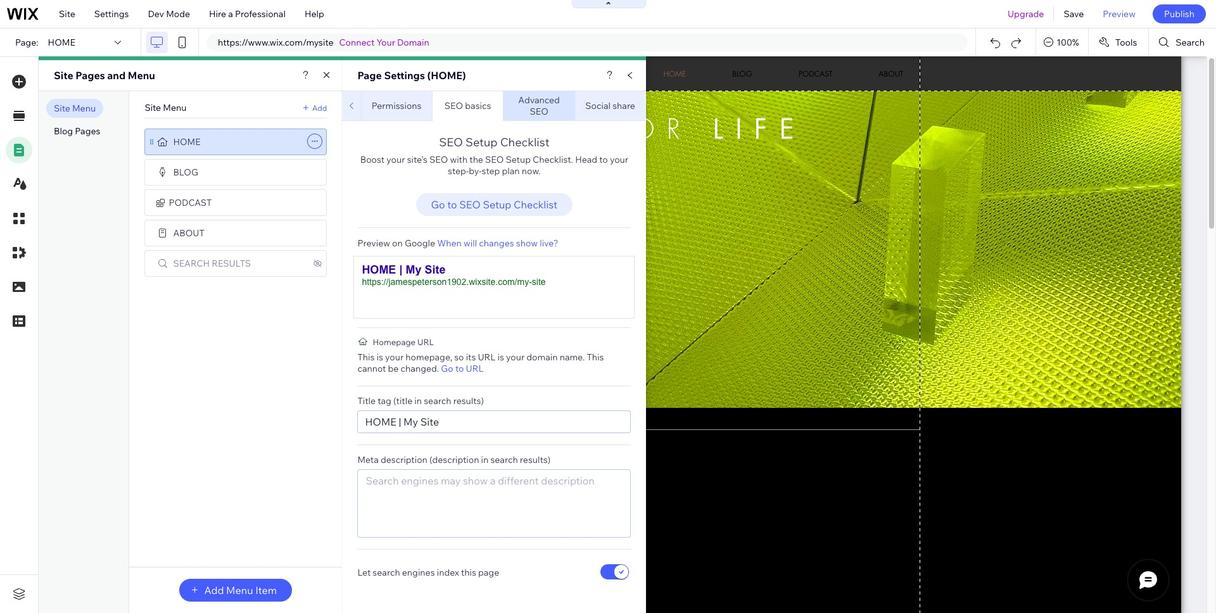 Task type: locate. For each thing, give the bounding box(es) containing it.
2 horizontal spatial home
[[362, 264, 396, 276]]

go up when
[[431, 198, 445, 211]]

seo up checklist.
[[530, 106, 549, 117]]

1 vertical spatial go
[[441, 363, 454, 375]]

site
[[59, 8, 75, 20], [54, 69, 73, 82], [145, 102, 161, 113], [54, 103, 70, 114], [425, 264, 446, 276]]

menu inside "button"
[[226, 584, 253, 597]]

setup down step on the left
[[483, 198, 512, 211]]

1 vertical spatial home
[[173, 136, 201, 148]]

1 this from the left
[[358, 352, 375, 363]]

professional
[[235, 8, 286, 20]]

preview for preview
[[1104, 8, 1136, 20]]

meta description (description in search results)
[[358, 454, 551, 466]]

2 is from the left
[[498, 352, 504, 363]]

to inside button
[[448, 198, 457, 211]]

is
[[377, 352, 383, 363], [498, 352, 504, 363]]

0 horizontal spatial in
[[415, 395, 422, 407]]

0 vertical spatial in
[[415, 395, 422, 407]]

so
[[455, 352, 464, 363]]

1 vertical spatial preview
[[358, 238, 390, 249]]

0 vertical spatial pages
[[76, 69, 105, 82]]

basics
[[465, 100, 491, 112]]

home inside home | my site https://jamespeterson1902.wixsite.com/my-site
[[362, 264, 396, 276]]

Search engines may show a different description text field
[[358, 470, 631, 538]]

search
[[424, 395, 452, 407], [491, 454, 518, 466], [373, 567, 400, 579]]

seo basics
[[445, 100, 491, 112]]

setup up the
[[466, 135, 498, 150]]

search for (description
[[491, 454, 518, 466]]

results) down search engines may show a different title text box
[[520, 454, 551, 466]]

site pages and menu
[[54, 69, 155, 82]]

setup inside boost your site's seo with the seo setup checklist. head to your step-by-step plan now.
[[506, 154, 531, 165]]

0 horizontal spatial results)
[[454, 395, 484, 407]]

checklist up now.
[[500, 135, 550, 150]]

1 vertical spatial search
[[491, 454, 518, 466]]

url inside this is your homepage, so its url is your domain name. this cannot be changed.
[[478, 352, 496, 363]]

your
[[387, 154, 405, 165], [610, 154, 629, 165], [385, 352, 404, 363], [506, 352, 525, 363]]

results) for title tag (title in search results)
[[454, 395, 484, 407]]

1 horizontal spatial is
[[498, 352, 504, 363]]

seo
[[445, 100, 463, 112], [530, 106, 549, 117], [439, 135, 463, 150], [430, 154, 448, 165], [486, 154, 504, 165], [460, 198, 481, 211]]

2 vertical spatial home
[[362, 264, 396, 276]]

0 vertical spatial settings
[[94, 8, 129, 20]]

go
[[431, 198, 445, 211], [441, 363, 454, 375]]

this left be
[[358, 352, 375, 363]]

checklist down now.
[[514, 198, 558, 211]]

0 vertical spatial go
[[431, 198, 445, 211]]

0 horizontal spatial home
[[48, 37, 75, 48]]

1 vertical spatial results)
[[520, 454, 551, 466]]

1 horizontal spatial site menu
[[145, 102, 187, 113]]

search right let
[[373, 567, 400, 579]]

search results
[[173, 258, 251, 269]]

results) down go to url link
[[454, 395, 484, 407]]

advanced seo
[[519, 94, 560, 117]]

results)
[[454, 395, 484, 407], [520, 454, 551, 466]]

add
[[313, 103, 327, 112], [204, 584, 224, 597]]

setup
[[466, 135, 498, 150], [506, 154, 531, 165], [483, 198, 512, 211]]

home up blog
[[173, 136, 201, 148]]

to right head
[[600, 154, 608, 165]]

upgrade
[[1008, 8, 1045, 20]]

to
[[600, 154, 608, 165], [448, 198, 457, 211], [456, 363, 464, 375]]

0 vertical spatial add
[[313, 103, 327, 112]]

dev
[[148, 8, 164, 20]]

settings up permissions
[[384, 69, 425, 82]]

add inside "button"
[[204, 584, 224, 597]]

in for (title
[[415, 395, 422, 407]]

to for go to url
[[456, 363, 464, 375]]

name.
[[560, 352, 585, 363]]

|
[[400, 264, 403, 276]]

search right (title
[[424, 395, 452, 407]]

blog
[[54, 125, 73, 137]]

1 vertical spatial pages
[[75, 125, 100, 137]]

with
[[450, 154, 468, 165]]

url right its
[[478, 352, 496, 363]]

item
[[256, 584, 277, 597]]

https://jamespeterson1902.wixsite.com/my-
[[362, 277, 532, 287]]

seo down seo setup checklist on the top of page
[[486, 154, 504, 165]]

home left |
[[362, 264, 396, 276]]

1 vertical spatial checklist
[[514, 198, 558, 211]]

to down step-
[[448, 198, 457, 211]]

this right "name."
[[587, 352, 604, 363]]

0 horizontal spatial search
[[373, 567, 400, 579]]

2 this from the left
[[587, 352, 604, 363]]

switch
[[600, 564, 631, 582]]

url right so
[[466, 363, 484, 375]]

in right (title
[[415, 395, 422, 407]]

1 horizontal spatial settings
[[384, 69, 425, 82]]

mode
[[166, 8, 190, 20]]

home
[[48, 37, 75, 48], [173, 136, 201, 148], [362, 264, 396, 276]]

pages
[[76, 69, 105, 82], [75, 125, 100, 137]]

a
[[228, 8, 233, 20]]

site menu
[[145, 102, 187, 113], [54, 103, 96, 114]]

to left its
[[456, 363, 464, 375]]

is right its
[[498, 352, 504, 363]]

show
[[516, 238, 538, 249]]

1 vertical spatial settings
[[384, 69, 425, 82]]

on
[[392, 238, 403, 249]]

0 horizontal spatial preview
[[358, 238, 390, 249]]

0 vertical spatial results)
[[454, 395, 484, 407]]

1 horizontal spatial preview
[[1104, 8, 1136, 20]]

(description
[[430, 454, 479, 466]]

preview up tools button
[[1104, 8, 1136, 20]]

seo down by-
[[460, 198, 481, 211]]

100%
[[1057, 37, 1080, 48]]

preview
[[1104, 8, 1136, 20], [358, 238, 390, 249]]

your left domain
[[506, 352, 525, 363]]

settings
[[94, 8, 129, 20], [384, 69, 425, 82]]

page settings (home)
[[358, 69, 466, 82]]

step
[[482, 165, 500, 177]]

your
[[377, 37, 395, 48]]

preview left on
[[358, 238, 390, 249]]

hire a professional
[[209, 8, 286, 20]]

share
[[613, 100, 636, 112]]

dev mode
[[148, 8, 190, 20]]

this is your homepage, so its url is your domain name. this cannot be changed.
[[358, 352, 604, 375]]

homepage
[[373, 337, 416, 347]]

1 vertical spatial setup
[[506, 154, 531, 165]]

0 horizontal spatial this
[[358, 352, 375, 363]]

0 horizontal spatial add
[[204, 584, 224, 597]]

seo inside button
[[460, 198, 481, 211]]

is left be
[[377, 352, 383, 363]]

setup down seo setup checklist on the top of page
[[506, 154, 531, 165]]

1 vertical spatial to
[[448, 198, 457, 211]]

in for (description
[[481, 454, 489, 466]]

index
[[437, 567, 459, 579]]

changes
[[479, 238, 514, 249]]

1 vertical spatial add
[[204, 584, 224, 597]]

1 horizontal spatial in
[[481, 454, 489, 466]]

2 vertical spatial setup
[[483, 198, 512, 211]]

0 vertical spatial search
[[424, 395, 452, 407]]

1 horizontal spatial results)
[[520, 454, 551, 466]]

0 horizontal spatial is
[[377, 352, 383, 363]]

go for go to seo setup checklist
[[431, 198, 445, 211]]

your left site's
[[387, 154, 405, 165]]

1 horizontal spatial search
[[424, 395, 452, 407]]

1 vertical spatial in
[[481, 454, 489, 466]]

go left so
[[441, 363, 454, 375]]

in right (description
[[481, 454, 489, 466]]

page
[[478, 567, 500, 579]]

search down search engines may show a different title text box
[[491, 454, 518, 466]]

0 vertical spatial to
[[600, 154, 608, 165]]

go inside button
[[431, 198, 445, 211]]

https://www.wix.com/mysite
[[218, 37, 334, 48]]

let search engines index this page
[[358, 567, 500, 579]]

to inside boost your site's seo with the seo setup checklist. head to your step-by-step plan now.
[[600, 154, 608, 165]]

2 horizontal spatial search
[[491, 454, 518, 466]]

preview inside 'button'
[[1104, 8, 1136, 20]]

pages right "blog"
[[75, 125, 100, 137]]

1 horizontal spatial this
[[587, 352, 604, 363]]

pages left the and
[[76, 69, 105, 82]]

now.
[[522, 165, 541, 177]]

home up site pages and menu on the left
[[48, 37, 75, 48]]

1 horizontal spatial home
[[173, 136, 201, 148]]

save button
[[1055, 0, 1094, 28]]

site's
[[407, 154, 428, 165]]

2 vertical spatial to
[[456, 363, 464, 375]]

settings left dev
[[94, 8, 129, 20]]

results
[[212, 258, 251, 269]]

1 horizontal spatial add
[[313, 103, 327, 112]]

0 vertical spatial preview
[[1104, 8, 1136, 20]]

this
[[358, 352, 375, 363], [587, 352, 604, 363]]



Task type: describe. For each thing, give the bounding box(es) containing it.
100% button
[[1037, 29, 1089, 56]]

add menu item button
[[180, 579, 292, 602]]

seo up with
[[439, 135, 463, 150]]

help
[[305, 8, 324, 20]]

blog
[[173, 167, 198, 178]]

add for add
[[313, 103, 327, 112]]

your down homepage
[[385, 352, 404, 363]]

pages for blog
[[75, 125, 100, 137]]

save
[[1064, 8, 1085, 20]]

results) for meta description (description in search results)
[[520, 454, 551, 466]]

checklist.
[[533, 154, 574, 165]]

go to seo setup checklist button
[[416, 193, 573, 216]]

add menu item
[[204, 584, 277, 597]]

setup inside button
[[483, 198, 512, 211]]

preview for preview on google when will changes show live?
[[358, 238, 390, 249]]

head
[[576, 154, 598, 165]]

boost
[[360, 154, 385, 165]]

go to seo setup checklist
[[431, 198, 558, 211]]

let
[[358, 567, 371, 579]]

hire
[[209, 8, 226, 20]]

seo setup checklist
[[439, 135, 550, 150]]

site
[[532, 277, 546, 287]]

title
[[358, 395, 376, 407]]

changed.
[[401, 363, 439, 375]]

page
[[358, 69, 382, 82]]

go for go to url
[[441, 363, 454, 375]]

0 vertical spatial setup
[[466, 135, 498, 150]]

cannot
[[358, 363, 386, 375]]

the
[[470, 154, 484, 165]]

search
[[173, 258, 210, 269]]

description
[[381, 454, 428, 466]]

by-
[[469, 165, 482, 177]]

0 vertical spatial checklist
[[500, 135, 550, 150]]

preview on google when will changes show live?
[[358, 238, 559, 249]]

seo inside advanced seo
[[530, 106, 549, 117]]

tools button
[[1089, 29, 1149, 56]]

about
[[173, 228, 205, 239]]

when
[[437, 238, 462, 249]]

advanced
[[519, 94, 560, 106]]

will
[[464, 238, 477, 249]]

permissions
[[372, 100, 422, 112]]

seo left the basics
[[445, 100, 463, 112]]

blog pages
[[54, 125, 100, 137]]

search button
[[1150, 29, 1217, 56]]

domain
[[527, 352, 558, 363]]

plan
[[502, 165, 520, 177]]

podcast
[[169, 197, 212, 209]]

this
[[461, 567, 476, 579]]

when will changes show live? link
[[437, 238, 559, 249]]

engines
[[402, 567, 435, 579]]

0 horizontal spatial settings
[[94, 8, 129, 20]]

search
[[1176, 37, 1205, 48]]

connect
[[339, 37, 375, 48]]

search for (title
[[424, 395, 452, 407]]

and
[[107, 69, 126, 82]]

url up homepage,
[[418, 337, 434, 347]]

title tag (title in search results)
[[358, 395, 484, 407]]

pages for site
[[76, 69, 105, 82]]

domain
[[397, 37, 429, 48]]

your right head
[[610, 154, 629, 165]]

1 is from the left
[[377, 352, 383, 363]]

google
[[405, 238, 435, 249]]

tools
[[1116, 37, 1138, 48]]

homepage url
[[373, 337, 434, 347]]

meta
[[358, 454, 379, 466]]

my
[[406, 264, 422, 276]]

seo left with
[[430, 154, 448, 165]]

add for add menu item
[[204, 584, 224, 597]]

tag
[[378, 395, 392, 407]]

0 horizontal spatial site menu
[[54, 103, 96, 114]]

Search engines may show a different title text field
[[358, 411, 631, 433]]

go to url link
[[441, 363, 484, 375]]

https://www.wix.com/mysite connect your domain
[[218, 37, 429, 48]]

social
[[586, 100, 611, 112]]

home | my site https://jamespeterson1902.wixsite.com/my-site
[[362, 264, 546, 287]]

publish button
[[1153, 4, 1207, 23]]

2 vertical spatial search
[[373, 567, 400, 579]]

checklist inside go to seo setup checklist button
[[514, 198, 558, 211]]

step-
[[448, 165, 469, 177]]

go to url
[[441, 363, 484, 375]]

homepage,
[[406, 352, 453, 363]]

boost your site's seo with the seo setup checklist. head to your step-by-step plan now.
[[360, 154, 629, 177]]

its
[[466, 352, 476, 363]]

preview button
[[1094, 0, 1146, 28]]

live?
[[540, 238, 559, 249]]

publish
[[1165, 8, 1195, 20]]

be
[[388, 363, 399, 375]]

social share
[[586, 100, 636, 112]]

site inside home | my site https://jamespeterson1902.wixsite.com/my-site
[[425, 264, 446, 276]]

(home)
[[428, 69, 466, 82]]

0 vertical spatial home
[[48, 37, 75, 48]]

to for go to seo setup checklist
[[448, 198, 457, 211]]



Task type: vqa. For each thing, say whether or not it's contained in the screenshot.
rightmost HOME
yes



